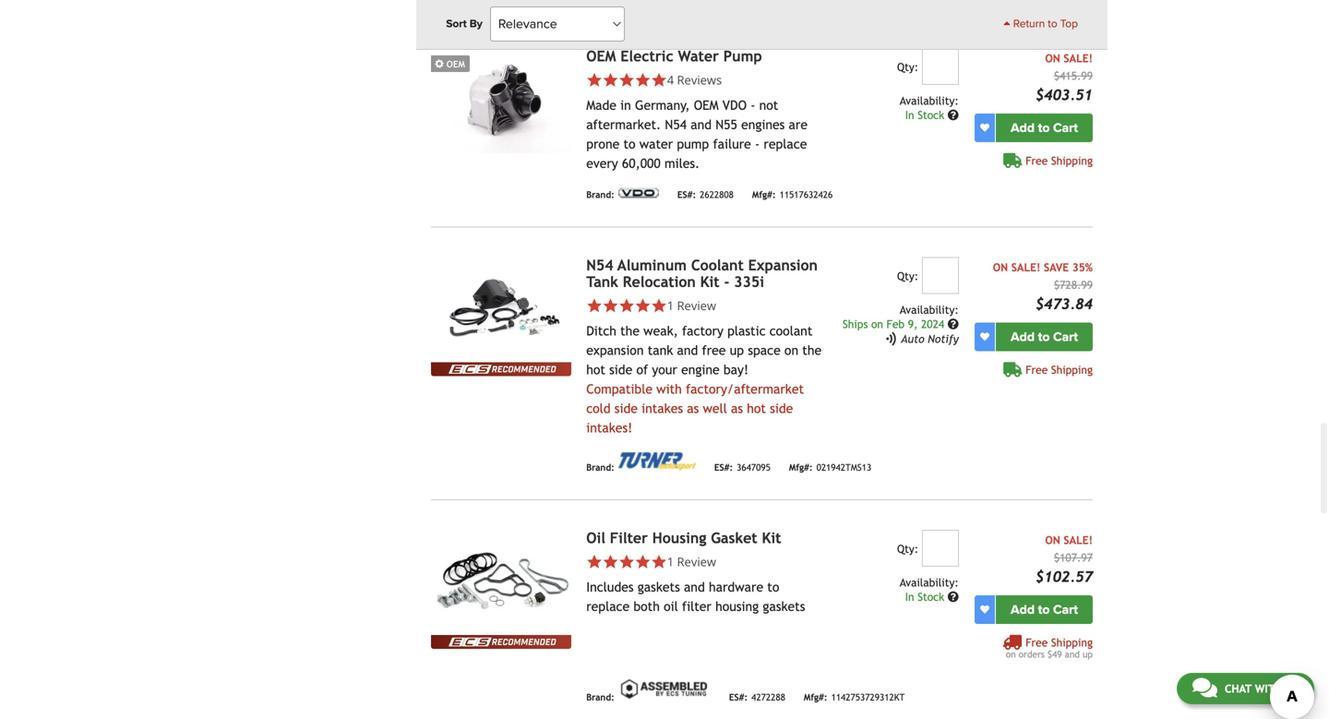 Task type: describe. For each thing, give the bounding box(es) containing it.
reviews
[[677, 71, 722, 88]]

shipping inside free shipping on orders $49 and up
[[1052, 636, 1094, 649]]

add to cart button for $473.84
[[997, 323, 1094, 351]]

to inside made in germany, oem vdo - not aftermarket. n54 and n55 engines are prone to water pump failure - replace every 60,000 miles.
[[624, 137, 636, 151]]

1 as from the left
[[687, 401, 699, 416]]

miles.
[[665, 156, 700, 171]]

ships
[[843, 318, 868, 331]]

question circle image
[[948, 318, 959, 330]]

compatible
[[587, 382, 653, 397]]

cold
[[587, 401, 611, 416]]

factory/aftermarket
[[686, 382, 805, 397]]

made
[[587, 98, 617, 113]]

1 horizontal spatial kit
[[762, 530, 782, 547]]

up inside ditch the weak, factory plastic coolant expansion tank and free up space on the hot side of your engine bay! compatible with factory/aftermarket cold side intakes as well as hot side intakes!
[[730, 343, 745, 358]]

and inside free shipping on orders $49 and up
[[1066, 649, 1081, 660]]

chat with us
[[1225, 683, 1299, 695]]

expansion
[[749, 257, 818, 274]]

engines
[[742, 117, 785, 132]]

return
[[1014, 17, 1046, 30]]

1 vertical spatial the
[[803, 343, 822, 358]]

tank
[[587, 273, 619, 290]]

1 vertical spatial with
[[1256, 683, 1283, 695]]

0 vertical spatial oem
[[587, 47, 616, 64]]

1142753729312kt
[[832, 692, 905, 703]]

tank
[[648, 343, 674, 358]]

return to top link
[[1004, 16, 1079, 32]]

of
[[637, 362, 648, 377]]

save
[[1045, 261, 1070, 274]]

es#: 4272288
[[729, 692, 786, 703]]

coolant
[[770, 324, 813, 338]]

intakes
[[642, 401, 683, 416]]

3647095
[[737, 462, 771, 473]]

orders
[[1019, 649, 1045, 660]]

side up compatible
[[610, 362, 633, 377]]

add to cart for $102.57
[[1011, 602, 1079, 618]]

plastic
[[728, 324, 766, 338]]

2622808
[[700, 189, 734, 200]]

n54 inside made in germany, oem vdo - not aftermarket. n54 and n55 engines are prone to water pump failure - replace every 60,000 miles.
[[665, 117, 687, 132]]

free shipping on orders $49 and up
[[1007, 636, 1094, 660]]

mfg#: 11517632426
[[753, 189, 833, 200]]

weak,
[[644, 324, 679, 338]]

expansion
[[587, 343, 644, 358]]

assembled by ecs - corporate logo image
[[619, 678, 711, 701]]

0 vertical spatial es#:
[[678, 189, 697, 200]]

electric
[[621, 47, 674, 64]]

es#4272288 - 1142753729312kt - oil filter housing gasket kit - includes gaskets and hardware to replace both oil filter housing gaskets - assembled by ecs - bmw image
[[431, 530, 572, 635]]

to up free shipping on orders $49 and up
[[1039, 602, 1050, 618]]

auto notify link
[[885, 332, 959, 346]]

2 4 reviews link from the left
[[667, 71, 722, 88]]

1 brand: from the top
[[587, 189, 615, 200]]

11517632426
[[780, 189, 833, 200]]

kit inside 'n54 aluminum coolant expansion tank relocation kit - 335i'
[[701, 273, 720, 290]]

35%
[[1073, 261, 1094, 274]]

gasket
[[711, 530, 758, 547]]

us
[[1286, 683, 1299, 695]]

1 review for housing
[[667, 554, 717, 570]]

in stock for $102.57
[[906, 590, 948, 603]]

every
[[587, 156, 619, 171]]

0 vertical spatial gaskets
[[638, 580, 680, 595]]

sale! for $473.84
[[1012, 261, 1041, 274]]

made in germany, oem vdo - not aftermarket. n54 and n55 engines are prone to water pump failure - replace every 60,000 miles.
[[587, 98, 808, 171]]

1 for housing
[[667, 554, 674, 570]]

add to cart button for $102.57
[[997, 596, 1094, 624]]

$107.97
[[1055, 551, 1094, 564]]

sort
[[446, 17, 467, 30]]

es#: 3647095
[[715, 462, 771, 473]]

shipping for $403.51
[[1052, 154, 1094, 167]]

free
[[702, 343, 726, 358]]

mfg#: 1142753729312kt
[[804, 692, 905, 703]]

hardware
[[709, 580, 764, 595]]

sale! for $102.57
[[1064, 534, 1094, 547]]

notify
[[928, 332, 959, 345]]

cart for $102.57
[[1054, 602, 1079, 618]]

on sale! $107.97 $102.57
[[1036, 534, 1094, 585]]

free shipping for $473.84
[[1026, 363, 1094, 376]]

es#: for kit
[[729, 692, 748, 703]]

on for $102.57
[[1046, 534, 1061, 547]]

$403.51
[[1036, 86, 1094, 103]]

oem electric water pump
[[587, 47, 763, 64]]

includes
[[587, 580, 634, 595]]

filter
[[682, 599, 712, 614]]

availability: for $403.51
[[900, 94, 959, 107]]

review for coolant
[[677, 297, 717, 314]]

to inside 'includes gaskets and hardware to replace both oil filter housing gaskets'
[[768, 580, 780, 595]]

0 vertical spatial on
[[872, 318, 884, 331]]

auto
[[902, 332, 925, 345]]

both
[[634, 599, 660, 614]]

failure
[[713, 137, 752, 151]]

n54 aluminum coolant expansion tank relocation kit - 335i link
[[587, 257, 818, 290]]

replace inside 'includes gaskets and hardware to replace both oil filter housing gaskets'
[[587, 599, 630, 614]]

in stock for $403.51
[[906, 108, 948, 121]]

sale! for $403.51
[[1064, 52, 1094, 64]]

chat
[[1225, 683, 1253, 695]]

by
[[470, 17, 483, 30]]

housing
[[716, 599, 759, 614]]

feb
[[887, 318, 905, 331]]

- inside 'n54 aluminum coolant expansion tank relocation kit - 335i'
[[725, 273, 730, 290]]

to inside return to top link
[[1049, 17, 1058, 30]]

1 vertical spatial -
[[756, 137, 760, 151]]

availability: for $473.84
[[900, 303, 959, 316]]

0 horizontal spatial hot
[[587, 362, 606, 377]]

germany,
[[635, 98, 690, 113]]

are
[[789, 117, 808, 132]]

ships on feb 9, 2024
[[843, 318, 948, 331]]

water
[[640, 137, 673, 151]]

$49
[[1048, 649, 1063, 660]]

free shipping for $403.51
[[1026, 154, 1094, 167]]

qty: for oil filter housing gasket kit
[[898, 542, 919, 555]]

relocation
[[623, 273, 696, 290]]

includes gaskets and hardware to replace both oil filter housing gaskets
[[587, 580, 806, 614]]

space
[[748, 343, 781, 358]]

1 vertical spatial hot
[[747, 401, 767, 416]]



Task type: locate. For each thing, give the bounding box(es) containing it.
1 vertical spatial kit
[[762, 530, 782, 547]]

shipping right the orders
[[1052, 636, 1094, 649]]

with left us
[[1256, 683, 1283, 695]]

1 horizontal spatial up
[[1083, 649, 1094, 660]]

up
[[730, 343, 745, 358], [1083, 649, 1094, 660]]

hot down the expansion
[[587, 362, 606, 377]]

review for housing
[[677, 554, 717, 570]]

ditch
[[587, 324, 617, 338]]

add to wish list image for $473.84
[[981, 332, 990, 342]]

1 review for coolant
[[667, 297, 717, 314]]

gaskets right housing
[[763, 599, 806, 614]]

on for $403.51
[[1046, 52, 1061, 64]]

intakes!
[[587, 421, 633, 435]]

free down $473.84
[[1026, 363, 1049, 376]]

es#: for tank
[[715, 462, 733, 473]]

2 add to wish list image from the top
[[981, 605, 990, 614]]

2 free from the top
[[1026, 363, 1049, 376]]

0 vertical spatial kit
[[701, 273, 720, 290]]

filter
[[610, 530, 648, 547]]

0 vertical spatial n54
[[665, 117, 687, 132]]

pump
[[724, 47, 763, 64]]

2 free shipping from the top
[[1026, 363, 1094, 376]]

2 vertical spatial mfg#:
[[804, 692, 828, 703]]

0 horizontal spatial replace
[[587, 599, 630, 614]]

replace down are
[[764, 137, 808, 151]]

$728.99
[[1055, 278, 1094, 291]]

0 vertical spatial the
[[621, 324, 640, 338]]

0 horizontal spatial with
[[657, 382, 682, 397]]

brand: for tank
[[587, 462, 615, 473]]

question circle image
[[948, 109, 959, 120], [948, 591, 959, 603]]

caret up image
[[1004, 18, 1011, 29]]

sale! inside the "on sale!                         save 35% $728.99 $473.84"
[[1012, 261, 1041, 274]]

1 vertical spatial gaskets
[[763, 599, 806, 614]]

shipping
[[1052, 154, 1094, 167], [1052, 363, 1094, 376], [1052, 636, 1094, 649]]

1 vertical spatial oem
[[694, 98, 719, 113]]

- left 335i on the right of the page
[[725, 273, 730, 290]]

1 for coolant
[[667, 297, 674, 314]]

in for $403.51
[[906, 108, 915, 121]]

0 vertical spatial ecs tuning recommends this product. image
[[431, 362, 572, 376]]

brand: for kit
[[587, 692, 615, 703]]

4
[[667, 71, 674, 88]]

None number field
[[922, 48, 959, 85], [922, 257, 959, 294], [922, 530, 959, 567], [922, 48, 959, 85], [922, 257, 959, 294], [922, 530, 959, 567]]

1 shipping from the top
[[1052, 154, 1094, 167]]

add to cart up free shipping on orders $49 and up
[[1011, 602, 1079, 618]]

mfg#: for kit
[[804, 692, 828, 703]]

star image inside 4 reviews link
[[651, 72, 667, 88]]

prone
[[587, 137, 620, 151]]

add to cart down $403.51 on the top of page
[[1011, 120, 1079, 136]]

in
[[906, 108, 915, 121], [906, 590, 915, 603]]

2 qty: from the top
[[898, 270, 919, 282]]

1 free shipping from the top
[[1026, 154, 1094, 167]]

3 qty: from the top
[[898, 542, 919, 555]]

1 add from the top
[[1011, 120, 1035, 136]]

- down engines
[[756, 137, 760, 151]]

2 cart from the top
[[1054, 329, 1079, 345]]

n54 inside 'n54 aluminum coolant expansion tank relocation kit - 335i'
[[587, 257, 614, 274]]

1 vertical spatial add
[[1011, 329, 1035, 345]]

the
[[621, 324, 640, 338], [803, 343, 822, 358]]

and up pump
[[691, 117, 712, 132]]

qty: for n54 aluminum coolant expansion tank relocation kit - 335i
[[898, 270, 919, 282]]

ecs tuning recommends this product. image for n54 aluminum coolant expansion tank relocation kit - 335i
[[431, 362, 572, 376]]

turner motorsport - corporate logo image
[[619, 452, 696, 471]]

0 vertical spatial free shipping
[[1026, 154, 1094, 167]]

1 vertical spatial add to cart
[[1011, 329, 1079, 345]]

2 in stock from the top
[[906, 590, 948, 603]]

free down the $102.57
[[1026, 636, 1049, 649]]

2 1 review from the top
[[667, 554, 717, 570]]

3 cart from the top
[[1054, 602, 1079, 618]]

es#:
[[678, 189, 697, 200], [715, 462, 733, 473], [729, 692, 748, 703]]

sale! inside on sale! $107.97 $102.57
[[1064, 534, 1094, 547]]

question circle image for $102.57
[[948, 591, 959, 603]]

1 review from the top
[[677, 297, 717, 314]]

water
[[678, 47, 719, 64]]

question circle image for $403.51
[[948, 109, 959, 120]]

3 shipping from the top
[[1052, 636, 1094, 649]]

0 vertical spatial replace
[[764, 137, 808, 151]]

cart down $403.51 on the top of page
[[1054, 120, 1079, 136]]

on left feb
[[872, 318, 884, 331]]

1 ecs tuning recommends this product. image from the top
[[431, 362, 572, 376]]

0 vertical spatial mfg#:
[[753, 189, 776, 200]]

1 horizontal spatial n54
[[665, 117, 687, 132]]

on
[[1046, 52, 1061, 64], [994, 261, 1009, 274], [1046, 534, 1061, 547]]

2 vertical spatial on
[[1046, 534, 1061, 547]]

cart for $473.84
[[1054, 329, 1079, 345]]

vdo - corporate logo image
[[619, 188, 659, 198]]

add to cart button
[[997, 113, 1094, 142], [997, 323, 1094, 351], [997, 596, 1094, 624]]

0 vertical spatial 1 review
[[667, 297, 717, 314]]

0 vertical spatial add
[[1011, 120, 1035, 136]]

oem inside made in germany, oem vdo - not aftermarket. n54 and n55 engines are prone to water pump failure - replace every 60,000 miles.
[[694, 98, 719, 113]]

star image
[[587, 72, 603, 88], [603, 72, 619, 88], [619, 72, 635, 88], [635, 72, 651, 88], [619, 298, 635, 314], [651, 298, 667, 314], [619, 554, 635, 570]]

free shipping down $403.51 on the top of page
[[1026, 154, 1094, 167]]

4272288
[[752, 692, 786, 703]]

2 add to cart button from the top
[[997, 323, 1094, 351]]

the down coolant
[[803, 343, 822, 358]]

1 horizontal spatial on
[[872, 318, 884, 331]]

oem
[[587, 47, 616, 64], [694, 98, 719, 113]]

add to cart for $403.51
[[1011, 120, 1079, 136]]

as down factory/aftermarket
[[731, 401, 744, 416]]

ecs tuning recommends this product. image
[[431, 362, 572, 376], [431, 635, 572, 649]]

on inside the "on sale!                         save 35% $728.99 $473.84"
[[994, 261, 1009, 274]]

add for $473.84
[[1011, 329, 1035, 345]]

2 vertical spatial shipping
[[1052, 636, 1094, 649]]

and inside 'includes gaskets and hardware to replace both oil filter housing gaskets'
[[684, 580, 705, 595]]

and
[[691, 117, 712, 132], [677, 343, 699, 358], [684, 580, 705, 595], [1066, 649, 1081, 660]]

1 review down oil filter housing gasket kit link at the bottom of the page
[[667, 554, 717, 570]]

add up the orders
[[1011, 602, 1035, 618]]

0 horizontal spatial oem
[[587, 47, 616, 64]]

coolant
[[692, 257, 744, 274]]

top
[[1061, 17, 1079, 30]]

to down $473.84
[[1039, 329, 1050, 345]]

2 vertical spatial add
[[1011, 602, 1035, 618]]

add to cart button up free shipping on orders $49 and up
[[997, 596, 1094, 624]]

1 vertical spatial up
[[1083, 649, 1094, 660]]

0 vertical spatial up
[[730, 343, 745, 358]]

2 add from the top
[[1011, 329, 1035, 345]]

brand: left the assembled by ecs - corporate logo at the bottom of page
[[587, 692, 615, 703]]

sale! left save
[[1012, 261, 1041, 274]]

2 vertical spatial add to cart button
[[997, 596, 1094, 624]]

add for $403.51
[[1011, 120, 1035, 136]]

1 free from the top
[[1026, 154, 1049, 167]]

0 vertical spatial cart
[[1054, 120, 1079, 136]]

side down compatible
[[615, 401, 638, 416]]

1 vertical spatial stock
[[918, 590, 945, 603]]

1 down housing
[[667, 554, 674, 570]]

sale! up $107.97
[[1064, 534, 1094, 547]]

0 vertical spatial add to wish list image
[[981, 332, 990, 342]]

the up the expansion
[[621, 324, 640, 338]]

1 horizontal spatial as
[[731, 401, 744, 416]]

2 vertical spatial sale!
[[1064, 534, 1094, 547]]

aluminum
[[618, 257, 687, 274]]

oil
[[587, 530, 606, 547]]

add to wish list image
[[981, 123, 990, 132]]

review down oil filter housing gasket kit link at the bottom of the page
[[677, 554, 717, 570]]

vdo
[[723, 98, 747, 113]]

on up the $415.99
[[1046, 52, 1061, 64]]

2 as from the left
[[731, 401, 744, 416]]

free inside free shipping on orders $49 and up
[[1026, 636, 1049, 649]]

comments image
[[1193, 677, 1218, 699]]

shipping for $473.84
[[1052, 363, 1094, 376]]

1 in from the top
[[906, 108, 915, 121]]

0 horizontal spatial gaskets
[[638, 580, 680, 595]]

0 horizontal spatial the
[[621, 324, 640, 338]]

mfg#: left 021942tms13
[[790, 462, 813, 473]]

es#: left 2622808
[[678, 189, 697, 200]]

0 vertical spatial in
[[906, 108, 915, 121]]

add right add to wish list image
[[1011, 120, 1035, 136]]

0 horizontal spatial up
[[730, 343, 745, 358]]

1 vertical spatial free shipping
[[1026, 363, 1094, 376]]

0 vertical spatial sale!
[[1064, 52, 1094, 64]]

1 4 reviews link from the left
[[587, 71, 825, 88]]

free
[[1026, 154, 1049, 167], [1026, 363, 1049, 376], [1026, 636, 1049, 649]]

add to cart down $473.84
[[1011, 329, 1079, 345]]

0 horizontal spatial as
[[687, 401, 699, 416]]

oil filter housing gasket kit link
[[587, 530, 782, 547]]

on sale! $415.99 $403.51
[[1036, 52, 1094, 103]]

1 vertical spatial on
[[994, 261, 1009, 274]]

free for $403.51
[[1026, 154, 1049, 167]]

add
[[1011, 120, 1035, 136], [1011, 329, 1035, 345], [1011, 602, 1035, 618]]

0 vertical spatial free
[[1026, 154, 1049, 167]]

2 vertical spatial cart
[[1054, 602, 1079, 618]]

to
[[1049, 17, 1058, 30], [1039, 120, 1050, 136], [624, 137, 636, 151], [1039, 329, 1050, 345], [768, 580, 780, 595], [1039, 602, 1050, 618]]

2 vertical spatial add to cart
[[1011, 602, 1079, 618]]

3 add from the top
[[1011, 602, 1035, 618]]

star image
[[651, 72, 667, 88], [587, 298, 603, 314], [603, 298, 619, 314], [635, 298, 651, 314], [587, 554, 603, 570], [603, 554, 619, 570], [635, 554, 651, 570], [651, 554, 667, 570]]

1 vertical spatial replace
[[587, 599, 630, 614]]

1 vertical spatial mfg#:
[[790, 462, 813, 473]]

9,
[[909, 318, 918, 331]]

es#: left 3647095
[[715, 462, 733, 473]]

1 cart from the top
[[1054, 120, 1079, 136]]

0 vertical spatial shipping
[[1052, 154, 1094, 167]]

- left not
[[751, 98, 756, 113]]

1 add to cart from the top
[[1011, 120, 1079, 136]]

1 horizontal spatial replace
[[764, 137, 808, 151]]

and right $49
[[1066, 649, 1081, 660]]

1 vertical spatial question circle image
[[948, 591, 959, 603]]

0 vertical spatial add to cart
[[1011, 120, 1079, 136]]

qty:
[[898, 60, 919, 73], [898, 270, 919, 282], [898, 542, 919, 555]]

availability:
[[900, 94, 959, 107], [900, 303, 959, 316], [900, 576, 959, 589]]

kit
[[701, 273, 720, 290], [762, 530, 782, 547]]

1 vertical spatial es#:
[[715, 462, 733, 473]]

add down the "on sale!                         save 35% $728.99 $473.84"
[[1011, 329, 1035, 345]]

0 vertical spatial in stock
[[906, 108, 948, 121]]

1 availability: from the top
[[900, 94, 959, 107]]

1 vertical spatial sale!
[[1012, 261, 1041, 274]]

bay!
[[724, 362, 749, 377]]

1 vertical spatial in
[[906, 590, 915, 603]]

2 ecs tuning recommends this product. image from the top
[[431, 635, 572, 649]]

1 review up factory
[[667, 297, 717, 314]]

2 question circle image from the top
[[948, 591, 959, 603]]

side down factory/aftermarket
[[770, 401, 794, 416]]

2 vertical spatial qty:
[[898, 542, 919, 555]]

to down aftermarket.
[[624, 137, 636, 151]]

3 free from the top
[[1026, 636, 1049, 649]]

on inside on sale! $415.99 $403.51
[[1046, 52, 1061, 64]]

gaskets
[[638, 580, 680, 595], [763, 599, 806, 614]]

n54 aluminum coolant expansion tank relocation kit - 335i
[[587, 257, 818, 290]]

n54 left aluminum
[[587, 257, 614, 274]]

2 in from the top
[[906, 590, 915, 603]]

1 1 from the top
[[667, 297, 674, 314]]

0 vertical spatial review
[[677, 297, 717, 314]]

1 horizontal spatial hot
[[747, 401, 767, 416]]

qty: for oem electric water pump
[[898, 60, 919, 73]]

1 vertical spatial cart
[[1054, 329, 1079, 345]]

chat with us link
[[1177, 673, 1315, 705]]

2 add to cart from the top
[[1011, 329, 1079, 345]]

kit left 335i on the right of the page
[[701, 273, 720, 290]]

0 vertical spatial stock
[[918, 108, 945, 121]]

mfg#: left 11517632426
[[753, 189, 776, 200]]

cart down the $102.57
[[1054, 602, 1079, 618]]

0 vertical spatial hot
[[587, 362, 606, 377]]

2 brand: from the top
[[587, 462, 615, 473]]

on left the orders
[[1007, 649, 1017, 660]]

1 add to cart button from the top
[[997, 113, 1094, 142]]

on inside on sale! $107.97 $102.57
[[1046, 534, 1061, 547]]

with down your
[[657, 382, 682, 397]]

auto notify
[[902, 332, 959, 345]]

ditch the weak, factory plastic coolant expansion tank and free up space on the hot side of your engine bay! compatible with factory/aftermarket cold side intakes as well as hot side intakes!
[[587, 324, 822, 435]]

on inside ditch the weak, factory plastic coolant expansion tank and free up space on the hot side of your engine bay! compatible with factory/aftermarket cold side intakes as well as hot side intakes!
[[785, 343, 799, 358]]

n55
[[716, 117, 738, 132]]

2 1 from the top
[[667, 554, 674, 570]]

up right $49
[[1083, 649, 1094, 660]]

1 vertical spatial ecs tuning recommends this product. image
[[431, 635, 572, 649]]

0 vertical spatial add to cart button
[[997, 113, 1094, 142]]

add to wish list image for $102.57
[[981, 605, 990, 614]]

0 vertical spatial -
[[751, 98, 756, 113]]

n54 down germany,
[[665, 117, 687, 132]]

0 vertical spatial availability:
[[900, 94, 959, 107]]

ecs tuning recommends this product. image for oil filter housing gasket kit
[[431, 635, 572, 649]]

1 vertical spatial shipping
[[1052, 363, 1094, 376]]

sale! inside on sale! $415.99 $403.51
[[1064, 52, 1094, 64]]

brand: down intakes!
[[587, 462, 615, 473]]

in for $102.57
[[906, 590, 915, 603]]

1 down relocation
[[667, 297, 674, 314]]

shipping down $473.84
[[1052, 363, 1094, 376]]

mfg#:
[[753, 189, 776, 200], [790, 462, 813, 473], [804, 692, 828, 703]]

as
[[687, 401, 699, 416], [731, 401, 744, 416]]

2 availability: from the top
[[900, 303, 959, 316]]

on for $473.84
[[994, 261, 1009, 274]]

review up factory
[[677, 297, 717, 314]]

hot down factory/aftermarket
[[747, 401, 767, 416]]

0 vertical spatial 1
[[667, 297, 674, 314]]

0 horizontal spatial n54
[[587, 257, 614, 274]]

add to cart button down $473.84
[[997, 323, 1094, 351]]

2 stock from the top
[[918, 590, 945, 603]]

2 horizontal spatial on
[[1007, 649, 1017, 660]]

add to cart button for $403.51
[[997, 113, 1094, 142]]

not
[[760, 98, 779, 113]]

cart down $473.84
[[1054, 329, 1079, 345]]

2 shipping from the top
[[1052, 363, 1094, 376]]

oil filter housing gasket kit
[[587, 530, 782, 547]]

3 brand: from the top
[[587, 692, 615, 703]]

1 in stock from the top
[[906, 108, 948, 121]]

4 reviews
[[667, 71, 722, 88]]

3 add to cart button from the top
[[997, 596, 1094, 624]]

335i
[[734, 273, 765, 290]]

to right hardware
[[768, 580, 780, 595]]

2 review from the top
[[677, 554, 717, 570]]

add for $102.57
[[1011, 602, 1035, 618]]

on left save
[[994, 261, 1009, 274]]

es#2622808 - 11517632426 - oem electric water pump - made in germany, oem vdo - not aftermarket. n54 and n55 engines are prone to water pump failure - replace every 60,000 miles. - vdo - bmw image
[[431, 48, 572, 153]]

021942tms13
[[817, 462, 872, 473]]

4 reviews link
[[587, 71, 825, 88], [667, 71, 722, 88]]

brand:
[[587, 189, 615, 200], [587, 462, 615, 473], [587, 692, 615, 703]]

oem left electric
[[587, 47, 616, 64]]

stock for $403.51
[[918, 108, 945, 121]]

mfg#: for tank
[[790, 462, 813, 473]]

3 availability: from the top
[[900, 576, 959, 589]]

1 vertical spatial add to wish list image
[[981, 605, 990, 614]]

mfg#: right 4272288 on the bottom right of page
[[804, 692, 828, 703]]

cart for $403.51
[[1054, 120, 1079, 136]]

2 vertical spatial availability:
[[900, 576, 959, 589]]

es#3647095 - 021942tms13 - n54 aluminum coolant expansion tank relocation kit - 335i - ditch the weak, factory plastic coolant expansion tank and free up space on the hot side of your engine bay! - turner motorsport - bmw image
[[431, 257, 572, 362]]

free shipping
[[1026, 154, 1094, 167], [1026, 363, 1094, 376]]

1 vertical spatial n54
[[587, 257, 614, 274]]

replace down the includes
[[587, 599, 630, 614]]

1 add to wish list image from the top
[[981, 332, 990, 342]]

0 vertical spatial question circle image
[[948, 109, 959, 120]]

3 add to cart from the top
[[1011, 602, 1079, 618]]

free shipping down $473.84
[[1026, 363, 1094, 376]]

1 vertical spatial brand:
[[587, 462, 615, 473]]

and up engine
[[677, 343, 699, 358]]

1 question circle image from the top
[[948, 109, 959, 120]]

stock for $102.57
[[918, 590, 945, 603]]

1 horizontal spatial the
[[803, 343, 822, 358]]

on up $107.97
[[1046, 534, 1061, 547]]

1 vertical spatial qty:
[[898, 270, 919, 282]]

oem down reviews on the top right of the page
[[694, 98, 719, 113]]

gaskets up oil
[[638, 580, 680, 595]]

oil
[[664, 599, 679, 614]]

brand: down every
[[587, 189, 615, 200]]

in
[[621, 98, 632, 113]]

up up bay!
[[730, 343, 745, 358]]

n54
[[665, 117, 687, 132], [587, 257, 614, 274]]

60,000
[[622, 156, 661, 171]]

on inside free shipping on orders $49 and up
[[1007, 649, 1017, 660]]

1 horizontal spatial gaskets
[[763, 599, 806, 614]]

2 vertical spatial es#:
[[729, 692, 748, 703]]

1 vertical spatial add to cart button
[[997, 323, 1094, 351]]

2 vertical spatial -
[[725, 273, 730, 290]]

$415.99
[[1055, 69, 1094, 82]]

availability: for $102.57
[[900, 576, 959, 589]]

factory
[[683, 324, 724, 338]]

1 vertical spatial free
[[1026, 363, 1049, 376]]

1 vertical spatial 1 review
[[667, 554, 717, 570]]

pump
[[677, 137, 710, 151]]

add to cart button down $403.51 on the top of page
[[997, 113, 1094, 142]]

free for $473.84
[[1026, 363, 1049, 376]]

and inside made in germany, oem vdo - not aftermarket. n54 and n55 engines are prone to water pump failure - replace every 60,000 miles.
[[691, 117, 712, 132]]

1 horizontal spatial oem
[[694, 98, 719, 113]]

1 horizontal spatial with
[[1256, 683, 1283, 695]]

sale! up the $415.99
[[1064, 52, 1094, 64]]

add to cart for $473.84
[[1011, 329, 1079, 345]]

1 qty: from the top
[[898, 60, 919, 73]]

on sale!                         save 35% $728.99 $473.84
[[994, 261, 1094, 312]]

to left top
[[1049, 17, 1058, 30]]

1 vertical spatial 1
[[667, 554, 674, 570]]

free down $403.51 on the top of page
[[1026, 154, 1049, 167]]

2 vertical spatial on
[[1007, 649, 1017, 660]]

well
[[703, 401, 728, 416]]

$473.84
[[1036, 295, 1094, 312]]

0 vertical spatial with
[[657, 382, 682, 397]]

sort by
[[446, 17, 483, 30]]

2 vertical spatial brand:
[[587, 692, 615, 703]]

wifi image
[[886, 332, 897, 346]]

housing
[[653, 530, 707, 547]]

up inside free shipping on orders $49 and up
[[1083, 649, 1094, 660]]

0 vertical spatial on
[[1046, 52, 1061, 64]]

es#: 2622808
[[678, 189, 734, 200]]

1 vertical spatial on
[[785, 343, 799, 358]]

and inside ditch the weak, factory plastic coolant expansion tank and free up space on the hot side of your engine bay! compatible with factory/aftermarket cold side intakes as well as hot side intakes!
[[677, 343, 699, 358]]

kit right gasket
[[762, 530, 782, 547]]

replace inside made in germany, oem vdo - not aftermarket. n54 and n55 engines are prone to water pump failure - replace every 60,000 miles.
[[764, 137, 808, 151]]

to down $403.51 on the top of page
[[1039, 120, 1050, 136]]

1 stock from the top
[[918, 108, 945, 121]]

on down coolant
[[785, 343, 799, 358]]

0 vertical spatial qty:
[[898, 60, 919, 73]]

oem electric water pump link
[[587, 47, 763, 64]]

aftermarket.
[[587, 117, 661, 132]]

review
[[677, 297, 717, 314], [677, 554, 717, 570]]

as left well
[[687, 401, 699, 416]]

0 horizontal spatial on
[[785, 343, 799, 358]]

and up filter
[[684, 580, 705, 595]]

1 vertical spatial availability:
[[900, 303, 959, 316]]

1
[[667, 297, 674, 314], [667, 554, 674, 570]]

add to wish list image
[[981, 332, 990, 342], [981, 605, 990, 614]]

es#: left 4272288 on the bottom right of page
[[729, 692, 748, 703]]

shipping down $403.51 on the top of page
[[1052, 154, 1094, 167]]

1 1 review from the top
[[667, 297, 717, 314]]

with inside ditch the weak, factory plastic coolant expansion tank and free up space on the hot side of your engine bay! compatible with factory/aftermarket cold side intakes as well as hot side intakes!
[[657, 382, 682, 397]]



Task type: vqa. For each thing, say whether or not it's contained in the screenshot.
the Fits These Cars
no



